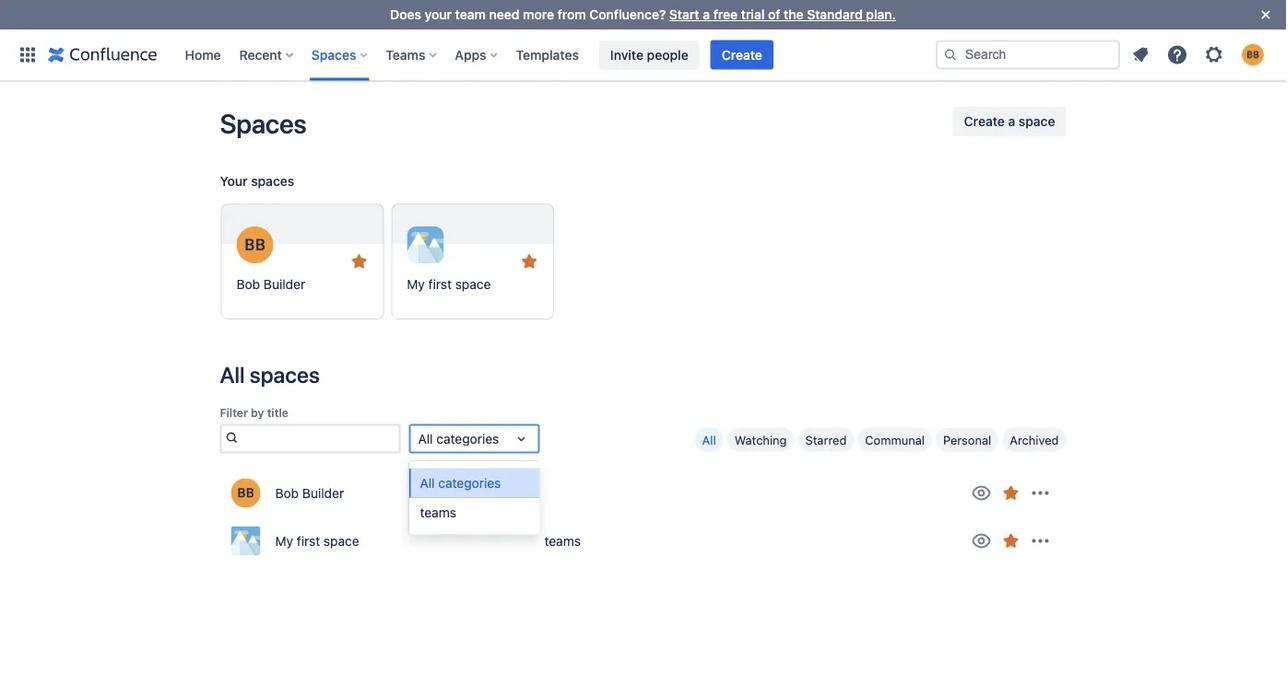 Task type: locate. For each thing, give the bounding box(es) containing it.
0 vertical spatial space
[[1019, 114, 1055, 129]]

create down trial
[[722, 47, 762, 62]]

spaces
[[311, 47, 356, 62], [220, 108, 307, 139]]

1 vertical spatial bob
[[275, 486, 299, 501]]

spaces button
[[306, 40, 375, 70]]

1 vertical spatial create
[[964, 114, 1005, 129]]

bob builder up all spaces
[[236, 277, 305, 292]]

1 horizontal spatial first
[[428, 277, 452, 292]]

1 horizontal spatial a
[[1008, 114, 1015, 129]]

None text field
[[418, 430, 422, 448]]

2 starred image from the left
[[518, 251, 540, 273]]

create a space button
[[953, 107, 1066, 136]]

my
[[407, 277, 425, 292], [275, 534, 293, 549]]

watch image down 'personal' button
[[970, 482, 992, 505]]

bob builder inside all spaces region
[[275, 486, 344, 501]]

0 horizontal spatial create
[[722, 47, 762, 62]]

home link
[[179, 40, 226, 70]]

first inside your spaces region
[[428, 277, 452, 292]]

spaces right "recent" popup button
[[311, 47, 356, 62]]

0 vertical spatial bob builder link
[[221, 204, 384, 320]]

0 vertical spatial all categories
[[418, 431, 499, 446]]

from
[[557, 7, 586, 22]]

2 horizontal spatial space
[[1019, 114, 1055, 129]]

builder up all spaces
[[264, 277, 305, 292]]

1 vertical spatial teams
[[544, 534, 581, 549]]

title
[[267, 407, 288, 420]]

0 horizontal spatial teams
[[420, 505, 456, 520]]

my inside "my first space" link
[[407, 277, 425, 292]]

1 vertical spatial space
[[455, 277, 491, 292]]

a down the search field
[[1008, 114, 1015, 129]]

confluence image
[[48, 44, 157, 66], [48, 44, 157, 66]]

banner
[[0, 29, 1286, 81]]

bob builder link inside all spaces region
[[231, 470, 1055, 517]]

builder
[[264, 277, 305, 292], [302, 486, 344, 501]]

0 horizontal spatial first
[[297, 534, 320, 549]]

settings icon image
[[1203, 44, 1225, 66]]

team
[[455, 7, 486, 22]]

1 horizontal spatial bob
[[275, 486, 299, 501]]

create inside popup button
[[964, 114, 1005, 129]]

first
[[428, 277, 452, 292], [297, 534, 320, 549]]

1 vertical spatial first
[[297, 534, 320, 549]]

all inside all button
[[702, 433, 716, 447]]

teams button
[[380, 40, 444, 70]]

0 vertical spatial a
[[703, 7, 710, 22]]

your
[[220, 174, 248, 189]]

unstar this space image
[[1000, 482, 1022, 505], [1000, 530, 1022, 552]]

bob
[[236, 277, 260, 292], [275, 486, 299, 501]]

0 vertical spatial bob
[[236, 277, 260, 292]]

1 vertical spatial builder
[[302, 486, 344, 501]]

0 vertical spatial create
[[722, 47, 762, 62]]

1 vertical spatial watch image
[[970, 530, 992, 552]]

personal button
[[936, 428, 999, 452]]

0 vertical spatial my first space
[[407, 277, 491, 292]]

2 unstar this space image from the top
[[1000, 530, 1022, 552]]

starred image for bob builder
[[348, 251, 370, 273]]

create down the search field
[[964, 114, 1005, 129]]

starred image
[[348, 251, 370, 273], [518, 251, 540, 273]]

space
[[1019, 114, 1055, 129], [455, 277, 491, 292], [324, 534, 359, 549]]

1 vertical spatial bob builder link
[[231, 470, 1055, 517]]

0 horizontal spatial starred image
[[348, 251, 370, 273]]

filter
[[220, 407, 248, 420]]

watch image left more actions image
[[970, 530, 992, 552]]

0 vertical spatial spaces
[[311, 47, 356, 62]]

watch image
[[970, 482, 992, 505], [970, 530, 992, 552]]

0 horizontal spatial space
[[324, 534, 359, 549]]

0 vertical spatial bob builder
[[236, 277, 305, 292]]

1 vertical spatial spaces
[[250, 362, 320, 388]]

0 vertical spatial teams
[[420, 505, 456, 520]]

1 horizontal spatial my
[[407, 277, 425, 292]]

unstar this space image left more actions icon
[[1000, 482, 1022, 505]]

1 vertical spatial all categories
[[420, 476, 501, 491]]

more
[[523, 7, 554, 22]]

help icon image
[[1166, 44, 1188, 66]]

open image
[[510, 428, 532, 450]]

bob builder inside your spaces region
[[236, 277, 305, 292]]

0 vertical spatial first
[[428, 277, 452, 292]]

bob inside all spaces region
[[275, 486, 299, 501]]

create inside 'link'
[[722, 47, 762, 62]]

1 vertical spatial my
[[275, 534, 293, 549]]

all
[[220, 362, 245, 388], [418, 431, 433, 446], [702, 433, 716, 447], [420, 476, 435, 491]]

1 horizontal spatial spaces
[[311, 47, 356, 62]]

a inside create a space popup button
[[1008, 114, 1015, 129]]

0 horizontal spatial my first space
[[275, 534, 359, 549]]

free
[[713, 7, 738, 22]]

trial
[[741, 7, 765, 22]]

bob builder link
[[221, 204, 384, 320], [231, 470, 1055, 517]]

1 starred image from the left
[[348, 251, 370, 273]]

appswitcher icon image
[[17, 44, 39, 66]]

1 horizontal spatial teams
[[544, 534, 581, 549]]

unstar this space image for my first space
[[1000, 530, 1022, 552]]

1 vertical spatial a
[[1008, 114, 1015, 129]]

all categories
[[418, 431, 499, 446], [420, 476, 501, 491]]

1 horizontal spatial create
[[964, 114, 1005, 129]]

0 vertical spatial my
[[407, 277, 425, 292]]

my first space inside your spaces region
[[407, 277, 491, 292]]

spaces right your
[[251, 174, 294, 189]]

notification icon image
[[1129, 44, 1151, 66]]

spaces up title
[[250, 362, 320, 388]]

spaces up your spaces on the left top
[[220, 108, 307, 139]]

watching
[[734, 433, 787, 447]]

the
[[784, 7, 804, 22]]

1 horizontal spatial starred image
[[518, 251, 540, 273]]

1 vertical spatial unstar this space image
[[1000, 530, 1022, 552]]

create
[[722, 47, 762, 62], [964, 114, 1005, 129]]

0 vertical spatial watch image
[[970, 482, 992, 505]]

starred image for my first space
[[518, 251, 540, 273]]

categories
[[436, 431, 499, 446], [438, 476, 501, 491]]

my first space
[[407, 277, 491, 292], [275, 534, 359, 549]]

spaces
[[251, 174, 294, 189], [250, 362, 320, 388]]

watching button
[[727, 428, 794, 452]]

apps button
[[449, 40, 505, 70]]

my first space link
[[391, 204, 554, 320]]

1 vertical spatial spaces
[[220, 108, 307, 139]]

personal
[[943, 433, 991, 447]]

0 vertical spatial builder
[[264, 277, 305, 292]]

1 watch image from the top
[[970, 482, 992, 505]]

1 vertical spatial bob builder
[[275, 486, 344, 501]]

starred image inside "my first space" link
[[518, 251, 540, 273]]

watch image for bob builder
[[970, 482, 992, 505]]

1 horizontal spatial my first space
[[407, 277, 491, 292]]

bob builder down filter by title "field" at the left of the page
[[275, 486, 344, 501]]

teams inside button
[[544, 534, 581, 549]]

2 vertical spatial space
[[324, 534, 359, 549]]

1 unstar this space image from the top
[[1000, 482, 1022, 505]]

archived button
[[1002, 428, 1066, 452]]

bob builder
[[236, 277, 305, 292], [275, 486, 344, 501]]

bob inside your spaces region
[[236, 277, 260, 292]]

teams
[[420, 505, 456, 520], [544, 534, 581, 549]]

0 vertical spatial spaces
[[251, 174, 294, 189]]

bob builder link inside your spaces region
[[221, 204, 384, 320]]

0 horizontal spatial bob
[[236, 277, 260, 292]]

1 vertical spatial my first space
[[275, 534, 359, 549]]

bob builder for bob builder 'link' inside the your spaces region
[[236, 277, 305, 292]]

all spaces region
[[220, 360, 1066, 565]]

0 vertical spatial unstar this space image
[[1000, 482, 1022, 505]]

Search field
[[936, 40, 1120, 70]]

invite
[[610, 47, 644, 62]]

does your team need more from confluence? start a free trial of the standard plan.
[[390, 7, 896, 22]]

unstar this space image left more actions image
[[1000, 530, 1022, 552]]

builder down filter by title "field" at the left of the page
[[302, 486, 344, 501]]

people
[[647, 47, 688, 62]]

a left free
[[703, 7, 710, 22]]

0 horizontal spatial my
[[275, 534, 293, 549]]

2 watch image from the top
[[970, 530, 992, 552]]

a
[[703, 7, 710, 22], [1008, 114, 1015, 129]]

your profile and preferences image
[[1242, 44, 1264, 66]]



Task type: describe. For each thing, give the bounding box(es) containing it.
Filter by title field
[[241, 426, 399, 452]]

apps
[[455, 47, 486, 62]]

unstar this space image for bob builder
[[1000, 482, 1022, 505]]

close image
[[1255, 4, 1277, 26]]

communal button
[[858, 428, 932, 452]]

starred button
[[798, 428, 854, 452]]

banner containing home
[[0, 29, 1286, 81]]

your
[[425, 7, 452, 22]]

1 vertical spatial categories
[[438, 476, 501, 491]]

archived
[[1010, 433, 1059, 447]]

start a free trial of the standard plan. link
[[669, 7, 896, 22]]

search image
[[943, 47, 958, 62]]

builder inside all spaces region
[[302, 486, 344, 501]]

home
[[185, 47, 221, 62]]

teams
[[386, 47, 425, 62]]

none text field inside all spaces region
[[418, 430, 422, 448]]

all spaces
[[220, 362, 320, 388]]

bob builder for bob builder 'link' inside the all spaces region
[[275, 486, 344, 501]]

by
[[251, 407, 264, 420]]

recent
[[239, 47, 282, 62]]

your spaces region
[[220, 167, 1066, 335]]

recent button
[[234, 40, 300, 70]]

my inside all spaces region
[[275, 534, 293, 549]]

spaces for all spaces
[[250, 362, 320, 388]]

create for create a space
[[964, 114, 1005, 129]]

of
[[768, 7, 780, 22]]

templates
[[516, 47, 579, 62]]

first inside all spaces region
[[297, 534, 320, 549]]

communal
[[865, 433, 925, 447]]

create a space
[[964, 114, 1055, 129]]

1 horizontal spatial space
[[455, 277, 491, 292]]

starred
[[805, 433, 847, 447]]

filter by title
[[220, 407, 288, 420]]

create for create
[[722, 47, 762, 62]]

search image
[[222, 427, 241, 449]]

does
[[390, 7, 421, 22]]

watch image for my first space
[[970, 530, 992, 552]]

my first space inside all spaces region
[[275, 534, 359, 549]]

teams button
[[539, 532, 586, 551]]

your spaces
[[220, 174, 294, 189]]

start
[[669, 7, 699, 22]]

invite people
[[610, 47, 688, 62]]

more actions image
[[1029, 482, 1051, 505]]

space inside popup button
[[1019, 114, 1055, 129]]

bob for bob builder 'link' inside the all spaces region
[[275, 486, 299, 501]]

templates link
[[510, 40, 584, 70]]

standard
[[807, 7, 863, 22]]

spaces for your spaces
[[251, 174, 294, 189]]

need
[[489, 7, 519, 22]]

create link
[[711, 40, 773, 70]]

invite people button
[[599, 40, 699, 70]]

0 vertical spatial categories
[[436, 431, 499, 446]]

confluence?
[[589, 7, 666, 22]]

spaces inside popup button
[[311, 47, 356, 62]]

bob for bob builder 'link' inside the your spaces region
[[236, 277, 260, 292]]

all button
[[695, 428, 723, 452]]

global element
[[11, 29, 936, 81]]

plan.
[[866, 7, 896, 22]]

0 horizontal spatial spaces
[[220, 108, 307, 139]]

0 horizontal spatial a
[[703, 7, 710, 22]]

more actions image
[[1029, 530, 1051, 552]]

builder inside your spaces region
[[264, 277, 305, 292]]



Task type: vqa. For each thing, say whether or not it's contained in the screenshot.
project settings link
no



